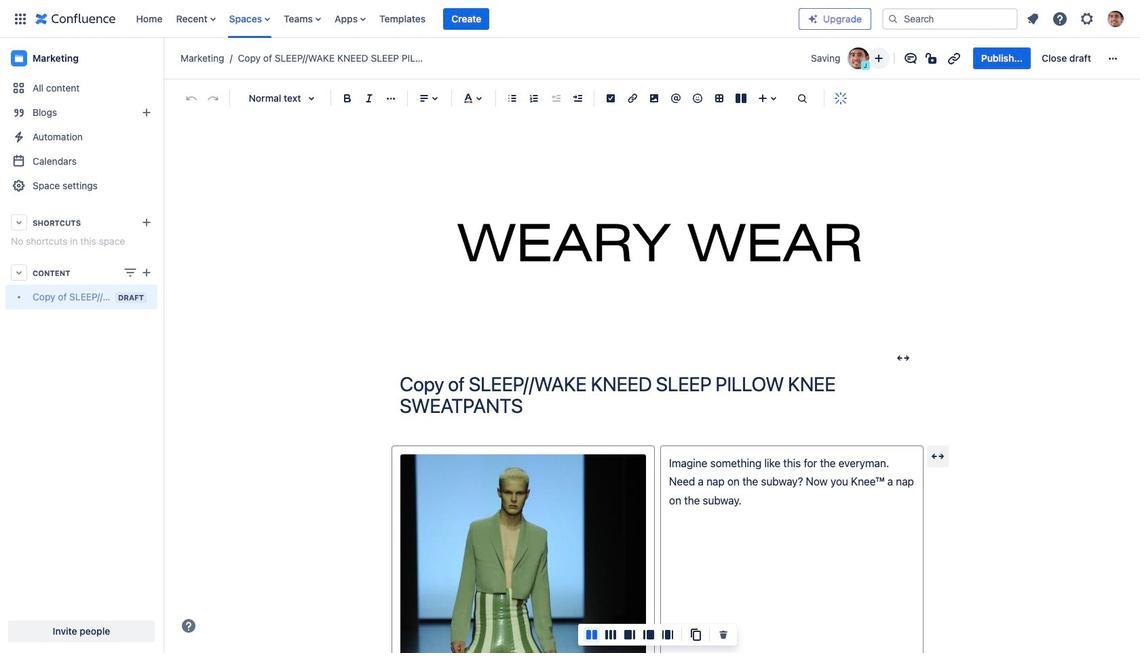 Task type: describe. For each thing, give the bounding box(es) containing it.
create a blog image
[[139, 105, 155, 121]]

change view image
[[122, 265, 139, 281]]

no restrictions image
[[925, 50, 941, 67]]

two columns image
[[584, 627, 600, 643]]

undo ⌘z image
[[183, 90, 200, 107]]

create a page image
[[139, 265, 155, 281]]

list for premium icon
[[1021, 6, 1132, 31]]

Give this page a title text field
[[400, 373, 916, 418]]

help image
[[181, 619, 197, 635]]

list formating group
[[502, 88, 589, 109]]

layouts image
[[733, 90, 750, 107]]

link ⌘k image
[[625, 90, 641, 107]]

right sidebar image
[[622, 627, 638, 643]]

list item inside "global" element
[[444, 8, 490, 30]]

Search field
[[883, 8, 1018, 30]]

comment icon image
[[903, 50, 919, 67]]

redo ⌘⇧z image
[[205, 90, 221, 107]]

Main content area, start typing to enter text. text field
[[392, 446, 924, 654]]

italic ⌘i image
[[361, 90, 377, 107]]

appswitcher icon image
[[12, 11, 29, 27]]

premium image
[[808, 13, 819, 24]]

three columns with sidebars image
[[660, 627, 676, 643]]

emoji : image
[[690, 90, 706, 107]]

0 horizontal spatial group
[[578, 627, 737, 643]]

settings icon image
[[1079, 11, 1096, 27]]

help icon image
[[1052, 11, 1069, 27]]

add image, video, or file image
[[646, 90, 663, 107]]

your profile and preferences image
[[1108, 11, 1124, 27]]



Task type: locate. For each thing, give the bounding box(es) containing it.
list item
[[444, 8, 490, 30]]

action item [] image
[[603, 90, 619, 107]]

text formatting group
[[337, 88, 402, 109]]

bold ⌘b image
[[339, 90, 356, 107]]

1 horizontal spatial group
[[973, 48, 1100, 69]]

space element
[[0, 38, 163, 654]]

left sidebar image
[[641, 627, 657, 643]]

mention @ image
[[668, 90, 684, 107]]

align left image
[[416, 90, 432, 107]]

1 vertical spatial group
[[578, 627, 737, 643]]

search image
[[888, 13, 899, 24]]

add shortcut image
[[139, 215, 155, 231]]

go wide image
[[930, 449, 946, 465]]

group
[[973, 48, 1100, 69], [578, 627, 737, 643]]

indent tab image
[[570, 90, 586, 107]]

make page full-width image
[[896, 350, 912, 367]]

1 horizontal spatial list
[[1021, 6, 1132, 31]]

find and replace image
[[794, 90, 811, 107]]

collapse sidebar image
[[148, 45, 178, 72]]

0 horizontal spatial list
[[129, 0, 799, 38]]

outdent ⇧tab image
[[548, 90, 564, 107]]

list
[[129, 0, 799, 38], [1021, 6, 1132, 31]]

table ⇧⌥t image
[[712, 90, 728, 107]]

remove image
[[716, 627, 732, 643]]

more image
[[1105, 50, 1122, 67]]

three columns image
[[603, 627, 619, 643]]

more formatting image
[[383, 90, 399, 107]]

None search field
[[883, 8, 1018, 30]]

banner
[[0, 0, 1141, 38]]

bullet list ⌘⇧8 image
[[504, 90, 521, 107]]

notification icon image
[[1025, 11, 1041, 27]]

list for the appswitcher icon
[[129, 0, 799, 38]]

numbered list ⌘⇧7 image
[[526, 90, 542, 107]]

inflatable pants today inline 200227 5.webp image
[[401, 455, 646, 654]]

0 vertical spatial group
[[973, 48, 1100, 69]]

global element
[[8, 0, 799, 38]]

copy image
[[688, 627, 704, 643]]

invite to edit image
[[871, 50, 887, 67]]

copy link image
[[946, 50, 963, 67]]

confluence image
[[35, 11, 116, 27], [35, 11, 116, 27]]



Task type: vqa. For each thing, say whether or not it's contained in the screenshot.
REFRESH INTRODUCTION icon
no



